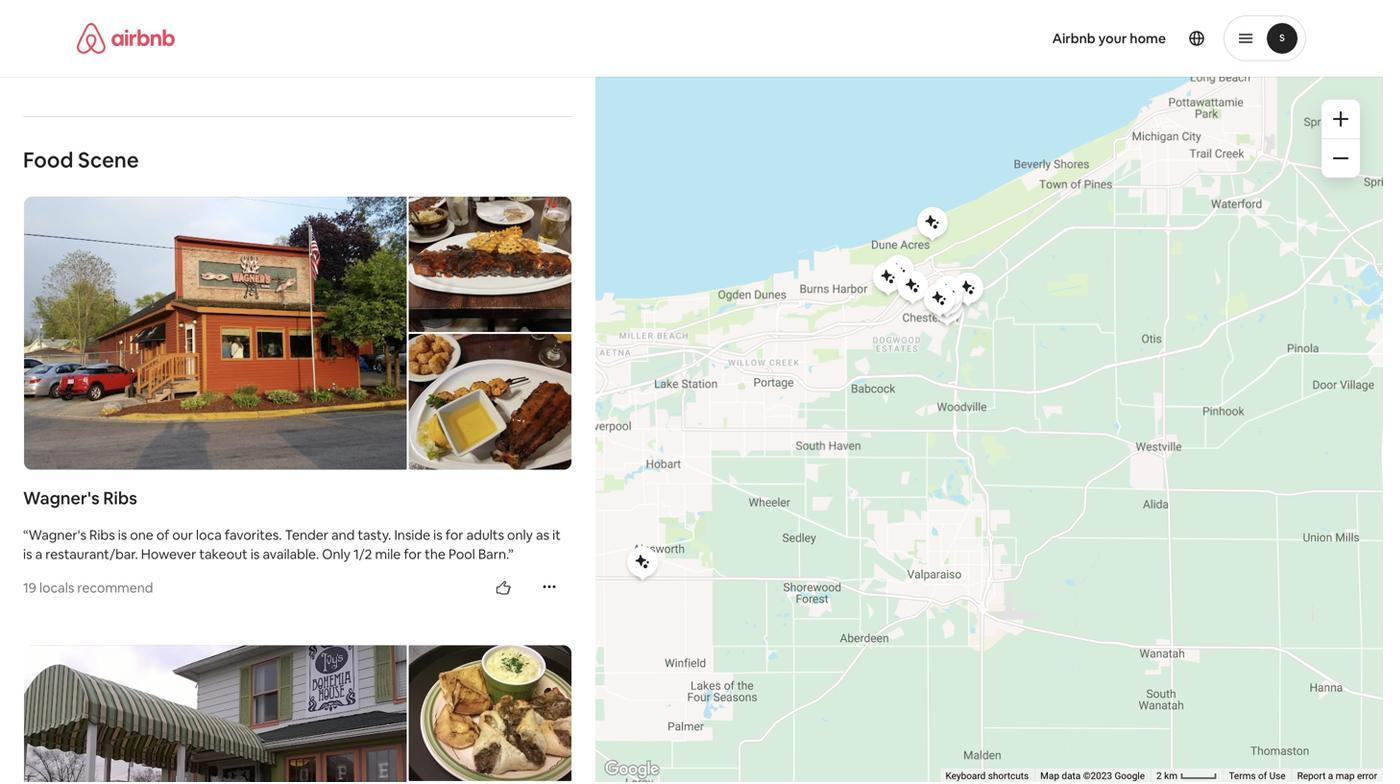 Task type: describe. For each thing, give the bounding box(es) containing it.
wagner's ribs is one of our loca favorites.  tender and tasty. inside is for adults only as it is a restaurant/bar. however takeout is available. only 1/2 mile for the pool barn.
[[23, 527, 561, 563]]

mark as helpful, wagner's ribs image
[[496, 581, 511, 596]]

home
[[1130, 30, 1166, 47]]

zoom in image
[[1333, 111, 1349, 127]]

keyboard shortcuts button
[[946, 770, 1029, 783]]

map data ©2023 google
[[1040, 771, 1145, 782]]

airbnb
[[1052, 30, 1096, 47]]

keyboard
[[946, 771, 986, 782]]

1 horizontal spatial for
[[445, 527, 463, 544]]

map region
[[512, 17, 1383, 783]]

2 km
[[1156, 771, 1180, 782]]

19
[[23, 580, 36, 597]]

map
[[1040, 771, 1059, 782]]

mile
[[375, 546, 401, 563]]

zoom out image
[[1333, 151, 1349, 166]]

terms of use
[[1229, 771, 1286, 782]]

favorites.
[[225, 527, 282, 544]]

one
[[130, 527, 153, 544]]

your
[[1098, 30, 1127, 47]]

food scene
[[23, 146, 139, 174]]

is up 'the'
[[433, 527, 443, 544]]

only
[[322, 546, 350, 563]]

adults
[[466, 527, 504, 544]]

google image
[[600, 758, 664, 783]]

2 km button
[[1151, 769, 1223, 783]]

1 vertical spatial of
[[1258, 771, 1267, 782]]

data
[[1062, 771, 1081, 782]]

scene
[[78, 146, 139, 174]]

2
[[1156, 771, 1162, 782]]

takeout
[[199, 546, 248, 563]]

and
[[331, 527, 355, 544]]

is down favorites. on the left bottom of page
[[251, 546, 260, 563]]

tender
[[285, 527, 328, 544]]

however
[[141, 546, 196, 563]]

terms
[[1229, 771, 1256, 782]]

keyboard shortcuts
[[946, 771, 1029, 782]]

terms of use link
[[1229, 771, 1286, 782]]

a inside wagner's ribs is one of our loca favorites.  tender and tasty. inside is for adults only as it is a restaurant/bar. however takeout is available. only 1/2 mile for the pool barn.
[[35, 546, 42, 563]]

more options, wagner's ribs image
[[542, 580, 557, 595]]

1/2
[[353, 546, 372, 563]]

the
[[425, 546, 446, 563]]

it
[[552, 527, 561, 544]]

report a map error
[[1297, 771, 1377, 782]]

wagner's for wagner's ribs is one of our loca favorites.  tender and tasty. inside is for adults only as it is a restaurant/bar. however takeout is available. only 1/2 mile for the pool barn.
[[29, 527, 86, 544]]

airbnb your home link
[[1041, 18, 1178, 59]]

available.
[[263, 546, 319, 563]]

inside
[[394, 527, 430, 544]]



Task type: locate. For each thing, give the bounding box(es) containing it.
loca
[[196, 527, 222, 544]]

ribs for wagner's ribs
[[103, 487, 137, 510]]

for
[[445, 527, 463, 544], [404, 546, 422, 563]]

0 horizontal spatial for
[[404, 546, 422, 563]]

of
[[156, 527, 169, 544], [1258, 771, 1267, 782]]

km
[[1164, 771, 1178, 782]]

wagner's inside wagner's ribs is one of our loca favorites.  tender and tasty. inside is for adults only as it is a restaurant/bar. however takeout is available. only 1/2 mile for the pool barn.
[[29, 527, 86, 544]]

0 horizontal spatial of
[[156, 527, 169, 544]]

a
[[35, 546, 42, 563], [1328, 771, 1333, 782]]

airbnb your home
[[1052, 30, 1166, 47]]

tasty.
[[358, 527, 391, 544]]

a up the 19
[[35, 546, 42, 563]]

of left our
[[156, 527, 169, 544]]

©2023
[[1083, 771, 1112, 782]]

our
[[172, 527, 193, 544]]

restaurant/bar.
[[45, 546, 138, 563]]

pool
[[449, 546, 475, 563]]

map
[[1336, 771, 1355, 782]]

only
[[507, 527, 533, 544]]

0 vertical spatial ribs
[[103, 487, 137, 510]]

1 horizontal spatial of
[[1258, 771, 1267, 782]]

google
[[1115, 771, 1145, 782]]

19 locals recommend
[[23, 580, 153, 597]]

wagner's ribs
[[23, 487, 137, 510]]

1 horizontal spatial a
[[1328, 771, 1333, 782]]

0 horizontal spatial a
[[35, 546, 42, 563]]

barn.
[[478, 546, 508, 563]]

for down "inside"
[[404, 546, 422, 563]]

shortcuts
[[988, 771, 1029, 782]]

profile element
[[715, 0, 1306, 77]]

of left use at the right bottom of page
[[1258, 771, 1267, 782]]

wagner's ribs link
[[23, 487, 572, 510]]

report a map error link
[[1297, 771, 1377, 782]]

error
[[1357, 771, 1377, 782]]

1 vertical spatial for
[[404, 546, 422, 563]]

is up the 19
[[23, 546, 32, 563]]

0 vertical spatial a
[[35, 546, 42, 563]]

is
[[118, 527, 127, 544], [433, 527, 443, 544], [23, 546, 32, 563], [251, 546, 260, 563]]

ribs up restaurant/bar.
[[89, 527, 115, 544]]

locals
[[39, 580, 74, 597]]

recommend
[[77, 580, 153, 597]]

ribs
[[103, 487, 137, 510], [89, 527, 115, 544]]

ribs for wagner's ribs is one of our loca favorites.  tender and tasty. inside is for adults only as it is a restaurant/bar. however takeout is available. only 1/2 mile for the pool barn.
[[89, 527, 115, 544]]

for up pool
[[445, 527, 463, 544]]

0 vertical spatial for
[[445, 527, 463, 544]]

food
[[23, 146, 73, 174]]

0 vertical spatial of
[[156, 527, 169, 544]]

wagner's for wagner's ribs
[[23, 487, 99, 510]]

0 vertical spatial wagner's
[[23, 487, 99, 510]]

1 vertical spatial a
[[1328, 771, 1333, 782]]

wagner's
[[23, 487, 99, 510], [29, 527, 86, 544]]

report
[[1297, 771, 1326, 782]]

a left map
[[1328, 771, 1333, 782]]

1 vertical spatial wagner's
[[29, 527, 86, 544]]

1 vertical spatial ribs
[[89, 527, 115, 544]]

of inside wagner's ribs is one of our loca favorites.  tender and tasty. inside is for adults only as it is a restaurant/bar. however takeout is available. only 1/2 mile for the pool barn.
[[156, 527, 169, 544]]

is left the one
[[118, 527, 127, 544]]

use
[[1269, 771, 1286, 782]]

as
[[536, 527, 549, 544]]

ribs up the one
[[103, 487, 137, 510]]

ribs inside wagner's ribs is one of our loca favorites.  tender and tasty. inside is for adults only as it is a restaurant/bar. however takeout is available. only 1/2 mile for the pool barn.
[[89, 527, 115, 544]]



Task type: vqa. For each thing, say whether or not it's contained in the screenshot.
leftmost A
yes



